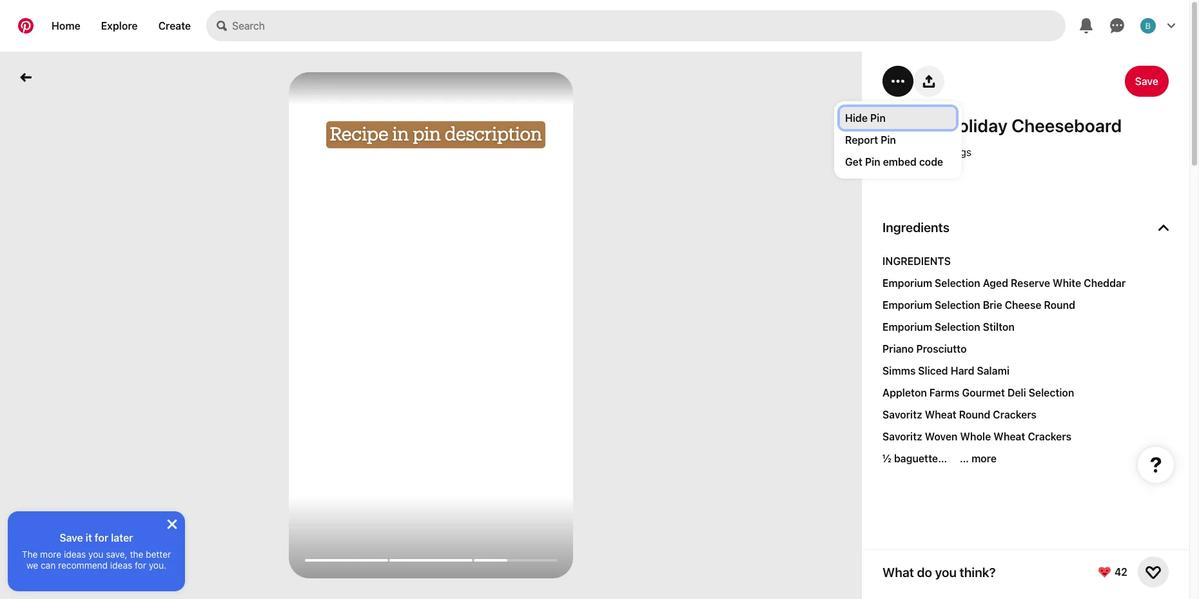 Task type: locate. For each thing, give the bounding box(es) containing it.
save down brad klo image
[[1136, 75, 1159, 87]]

0 vertical spatial round
[[1045, 299, 1076, 311]]

the
[[130, 549, 143, 560]]

1 horizontal spatial ideas
[[110, 560, 132, 571]]

0 vertical spatial pin
[[871, 112, 886, 124]]

stilton
[[984, 321, 1015, 333]]

1 horizontal spatial for
[[135, 560, 146, 571]]

10
[[919, 146, 930, 158]]

0 vertical spatial wheat
[[925, 409, 957, 421]]

0 vertical spatial save
[[1136, 75, 1159, 87]]

pin
[[871, 112, 886, 124], [881, 134, 897, 146], [866, 156, 881, 168]]

½
[[883, 453, 892, 464]]

you.
[[149, 560, 166, 571]]

1 horizontal spatial round
[[1045, 299, 1076, 311]]

pin for hide
[[871, 112, 886, 124]]

/
[[351, 534, 354, 546]]

round
[[1045, 299, 1076, 311], [960, 409, 991, 421]]

hard
[[951, 365, 975, 377]]

brie
[[984, 299, 1003, 311]]

0 vertical spatial crackers
[[994, 409, 1037, 421]]

round up 'whole'
[[960, 409, 991, 421]]

get pin embed code
[[846, 156, 944, 168]]

description
[[445, 126, 542, 144]]

emporium selection stilton
[[883, 321, 1015, 333]]

½ baguette
[[883, 453, 939, 464]]

hide pin
[[846, 112, 886, 124]]

savoritz
[[883, 409, 923, 421], [883, 431, 923, 443]]

aged
[[984, 277, 1009, 289]]

you right do
[[936, 565, 957, 580]]

2 vertical spatial emporium
[[883, 321, 933, 333]]

you down it
[[88, 549, 103, 560]]

later
[[111, 532, 133, 544]]

10min · 10 servings
[[883, 146, 972, 158]]

emporium for emporium selection stilton
[[883, 321, 933, 333]]

1 savoritz from the top
[[883, 409, 923, 421]]

home link
[[41, 10, 91, 41]]

1 vertical spatial for
[[135, 560, 146, 571]]

selection
[[935, 277, 981, 289], [935, 299, 981, 311], [935, 321, 981, 333], [1029, 387, 1075, 399]]

sliced
[[919, 365, 949, 377]]

recipe in pin description
[[330, 126, 542, 144]]

1 vertical spatial more
[[40, 549, 61, 560]]

3 emporium from the top
[[883, 321, 933, 333]]

0 vertical spatial you
[[88, 549, 103, 560]]

2 savoritz from the top
[[883, 431, 923, 443]]

0 vertical spatial more
[[972, 453, 997, 464]]

1 vertical spatial save
[[60, 532, 83, 544]]

1 horizontal spatial wheat
[[994, 431, 1026, 443]]

for left you.
[[135, 560, 146, 571]]

video scrubber progress bar progress bar
[[304, 558, 558, 563]]

for right it
[[95, 532, 108, 544]]

simms sliced hard salami
[[883, 365, 1010, 377]]

pin right hide
[[871, 112, 886, 124]]

1 horizontal spatial you
[[936, 565, 957, 580]]

pin inside menu item
[[871, 112, 886, 124]]

savoritz up ½ baguette
[[883, 431, 923, 443]]

emporium
[[883, 277, 933, 289], [883, 299, 933, 311], [883, 321, 933, 333]]

selection up emporium selection stilton
[[935, 299, 981, 311]]

appleton
[[883, 387, 928, 399]]

you
[[88, 549, 103, 560], [936, 565, 957, 580]]

1 vertical spatial emporium
[[883, 299, 933, 311]]

selection up prosciutto
[[935, 321, 981, 333]]

you inside save it for later the more ideas you save, the better we can recommend ideas for you.
[[88, 549, 103, 560]]

0 vertical spatial savoritz
[[883, 409, 923, 421]]

1 horizontal spatial save
[[1136, 75, 1159, 87]]

1 vertical spatial round
[[960, 409, 991, 421]]

for
[[95, 532, 108, 544], [135, 560, 146, 571]]

crackers
[[994, 409, 1037, 421], [1029, 431, 1072, 443]]

appleton farms gourmet deli selection
[[883, 387, 1075, 399]]

holiday
[[946, 115, 1008, 136]]

ideas down it
[[64, 549, 86, 560]]

round down white
[[1045, 299, 1076, 311]]

0 vertical spatial emporium
[[883, 277, 933, 289]]

report
[[846, 134, 879, 146]]

priano prosciutto
[[883, 343, 967, 355]]

… more
[[961, 453, 997, 464]]

get
[[846, 156, 863, 168]]

ideas down later
[[110, 560, 132, 571]]

1 vertical spatial wheat
[[994, 431, 1026, 443]]

selection for brie
[[935, 299, 981, 311]]

wheat right 'whole'
[[994, 431, 1026, 443]]

farms
[[930, 387, 960, 399]]

report pin
[[846, 134, 897, 146]]

more
[[972, 453, 997, 464], [40, 549, 61, 560]]

cheese
[[1005, 299, 1042, 311]]

0 horizontal spatial more
[[40, 549, 61, 560]]

0 horizontal spatial you
[[88, 549, 103, 560]]

pin up the '10min'
[[881, 134, 897, 146]]

0 horizontal spatial save
[[60, 532, 83, 544]]

save button
[[1125, 66, 1170, 97], [1125, 66, 1170, 97]]

0 horizontal spatial for
[[95, 532, 108, 544]]

more right …
[[972, 453, 997, 464]]

code
[[920, 156, 944, 168]]

selection up emporium selection brie cheese round
[[935, 277, 981, 289]]

cheeseboard
[[1012, 115, 1123, 136]]

… more button
[[961, 453, 997, 464]]

2 emporium from the top
[[883, 299, 933, 311]]

0 horizontal spatial wheat
[[925, 409, 957, 421]]

explore
[[101, 20, 138, 32]]

savoritz down appleton
[[883, 409, 923, 421]]

wheat up "woven"
[[925, 409, 957, 421]]

whole
[[961, 431, 992, 443]]

save left it
[[60, 532, 83, 544]]

create link
[[148, 10, 201, 41]]

save
[[1136, 75, 1159, 87], [60, 532, 83, 544]]

0 vertical spatial for
[[95, 532, 108, 544]]

savoritz woven whole wheat crackers
[[883, 431, 1072, 443]]

1 vertical spatial you
[[936, 565, 957, 580]]

gourmet
[[963, 387, 1006, 399]]

ideas
[[64, 549, 86, 560], [110, 560, 132, 571]]

0 horizontal spatial round
[[960, 409, 991, 421]]

save it for later the more ideas you save, the better we can recommend ideas for you.
[[22, 532, 171, 571]]

wheat
[[925, 409, 957, 421], [994, 431, 1026, 443]]

save inside save it for later the more ideas you save, the better we can recommend ideas for you.
[[60, 532, 83, 544]]

1 emporium from the top
[[883, 277, 933, 289]]

pin right get at the top right
[[866, 156, 881, 168]]

1 vertical spatial savoritz
[[883, 431, 923, 443]]

2 vertical spatial pin
[[866, 156, 881, 168]]

1 vertical spatial pin
[[881, 134, 897, 146]]

more right the
[[40, 549, 61, 560]]

create
[[158, 20, 191, 32]]

deli
[[1008, 387, 1027, 399]]

recipe in pin description button
[[289, 72, 574, 579], [289, 72, 574, 579]]



Task type: describe. For each thing, give the bounding box(es) containing it.
white
[[1053, 277, 1082, 289]]

savoritz wheat round crackers
[[883, 409, 1037, 421]]

woven
[[925, 431, 958, 443]]

selection right deli
[[1029, 387, 1075, 399]]

embed
[[884, 156, 917, 168]]

reserve
[[1012, 277, 1051, 289]]

ingredients
[[883, 220, 950, 235]]

0:15
[[356, 534, 378, 546]]

1 horizontal spatial more
[[972, 453, 997, 464]]

1 vertical spatial crackers
[[1029, 431, 1072, 443]]

salami
[[978, 365, 1010, 377]]

what do you think?
[[883, 565, 997, 580]]

savoritz for savoritz wheat round crackers
[[883, 409, 923, 421]]

ingredients button
[[883, 220, 1170, 235]]

more inside save it for later the more ideas you save, the better we can recommend ideas for you.
[[40, 549, 61, 560]]

baguette
[[895, 453, 939, 464]]

emporium selection brie cheese round
[[883, 299, 1076, 311]]

it
[[86, 532, 92, 544]]

Search text field
[[232, 10, 1066, 41]]

0 horizontal spatial ideas
[[64, 549, 86, 560]]

0:12
[[328, 534, 349, 546]]

save for save
[[1136, 75, 1159, 87]]

recommend
[[58, 560, 108, 571]]

10min
[[883, 146, 911, 158]]

explore link
[[91, 10, 148, 41]]

search icon image
[[217, 21, 227, 31]]

…
[[961, 453, 970, 464]]

pause image
[[304, 535, 315, 545]]

perfect holiday cheeseboard
[[883, 115, 1123, 136]]

reaction image
[[1146, 564, 1162, 580]]

selection for stilton
[[935, 321, 981, 333]]

savoritz for savoritz woven whole wheat crackers
[[883, 431, 923, 443]]

home
[[52, 20, 80, 32]]

do
[[918, 565, 933, 580]]

pin
[[413, 126, 441, 144]]

emporium selection aged reserve white cheddar
[[883, 277, 1127, 289]]

perfect
[[883, 115, 942, 136]]

42
[[1115, 566, 1128, 578]]

the
[[22, 549, 38, 560]]

hide
[[846, 112, 868, 124]]

brad klo image
[[1141, 18, 1157, 34]]

emporium for emporium selection aged reserve white cheddar
[[883, 277, 933, 289]]

simms
[[883, 365, 916, 377]]

emporium for emporium selection brie cheese round
[[883, 299, 933, 311]]

can
[[41, 560, 56, 571]]

maximize image
[[545, 535, 556, 545]]

0:12 / 0:15
[[328, 534, 378, 546]]

think?
[[960, 565, 997, 580]]

selection for aged
[[935, 277, 981, 289]]

hide pin menu item
[[841, 107, 957, 129]]

expand icon image
[[1159, 222, 1170, 233]]

better
[[146, 549, 171, 560]]

recipe
[[330, 126, 389, 144]]

pin for report
[[881, 134, 897, 146]]

cheddar
[[1085, 277, 1127, 289]]

what
[[883, 565, 915, 580]]

priano
[[883, 343, 914, 355]]

we
[[26, 560, 38, 571]]

unmute image
[[522, 535, 532, 545]]

in
[[393, 126, 409, 144]]

servings
[[933, 146, 972, 158]]

save for save it for later the more ideas you save, the better we can recommend ideas for you.
[[60, 532, 83, 544]]

ingredients
[[883, 255, 951, 267]]

pin for get
[[866, 156, 881, 168]]

·
[[914, 146, 916, 158]]

save,
[[106, 549, 128, 560]]

prosciutto
[[917, 343, 967, 355]]



Task type: vqa. For each thing, say whether or not it's contained in the screenshot.
"FOR" to the left
yes



